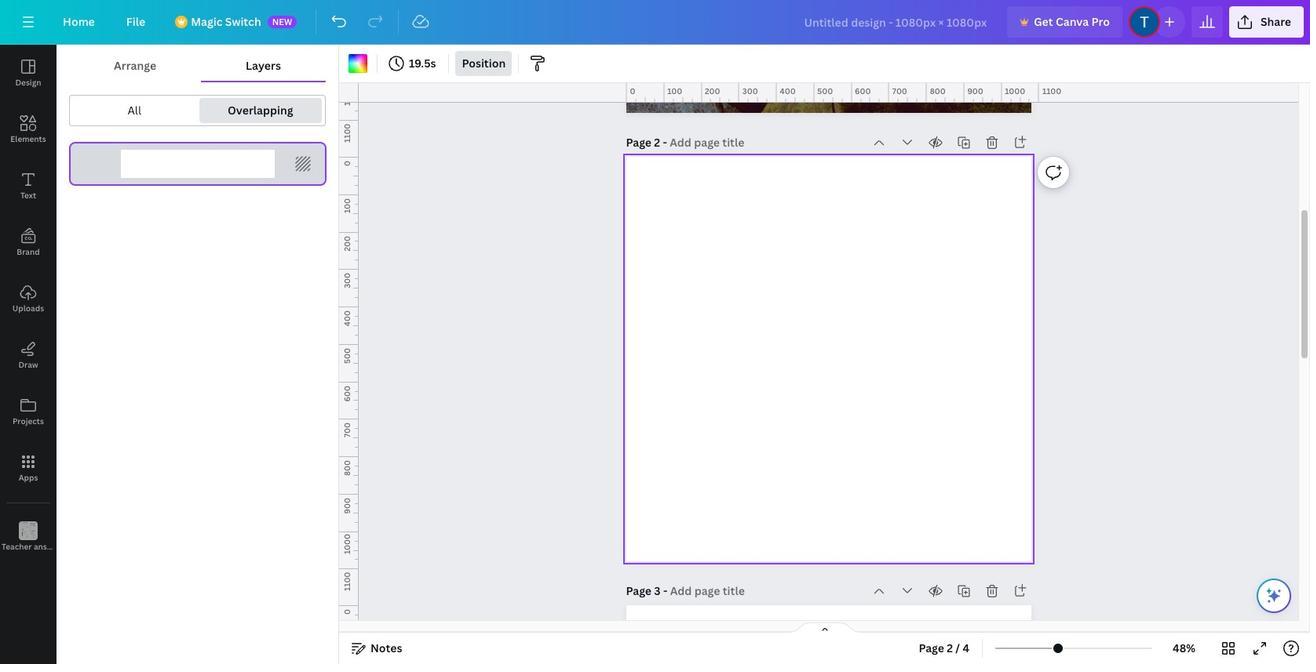 Task type: vqa. For each thing, say whether or not it's contained in the screenshot.
the asked
no



Task type: locate. For each thing, give the bounding box(es) containing it.
1100 up "notes" button
[[342, 573, 353, 592]]

uploads button
[[0, 271, 57, 327]]

0 vertical spatial page
[[626, 135, 652, 150]]

1 vertical spatial 300
[[342, 273, 353, 289]]

0 horizontal spatial 100
[[342, 198, 353, 213]]

design
[[15, 77, 41, 88]]

0 horizontal spatial 2
[[654, 135, 660, 150]]

share button
[[1229, 6, 1304, 38]]

1 horizontal spatial 100
[[668, 86, 683, 97]]

Design title text field
[[792, 6, 1001, 38]]

main menu bar
[[0, 0, 1310, 45]]

0 horizontal spatial 400
[[342, 311, 353, 327]]

get
[[1034, 14, 1053, 29]]

100
[[668, 86, 683, 97], [342, 198, 353, 213]]

1100
[[1043, 86, 1062, 97], [342, 124, 353, 143], [342, 573, 353, 592]]

projects button
[[0, 384, 57, 440]]

1 horizontal spatial 900
[[968, 86, 984, 97]]

file
[[126, 14, 145, 29]]

teacher answer keys
[[2, 542, 80, 553]]

0
[[630, 86, 636, 97], [342, 161, 353, 166], [342, 610, 353, 616]]

2 vertical spatial page
[[919, 641, 944, 656]]

300
[[743, 86, 758, 97], [342, 273, 353, 289]]

1 vertical spatial -
[[663, 584, 668, 599]]

page for page 2
[[626, 135, 652, 150]]

500
[[818, 86, 833, 97], [342, 348, 353, 364]]

0 vertical spatial 400
[[780, 86, 796, 97]]

0 horizontal spatial 600
[[342, 386, 353, 402]]

page 2 -
[[626, 135, 670, 150]]

0 vertical spatial 1100
[[1043, 86, 1062, 97]]

0 vertical spatial 100
[[668, 86, 683, 97]]

1 vertical spatial 2
[[947, 641, 953, 656]]

/
[[956, 641, 960, 656]]

1100 down #ffffff image
[[342, 124, 353, 143]]

layers
[[246, 58, 281, 73]]

page 2 / 4 button
[[913, 637, 976, 662]]

#ffffff image
[[349, 54, 367, 73]]

1 vertical spatial 1100
[[342, 124, 353, 143]]

700
[[893, 86, 907, 97], [342, 423, 353, 438]]

share
[[1261, 14, 1292, 29]]

Overlapping button
[[199, 98, 322, 123]]

1 horizontal spatial 500
[[818, 86, 833, 97]]

0 vertical spatial 700
[[893, 86, 907, 97]]

400
[[780, 86, 796, 97], [342, 311, 353, 327]]

1 vertical spatial 0
[[342, 161, 353, 166]]

0 vertical spatial -
[[663, 135, 667, 150]]

0 vertical spatial 2
[[654, 135, 660, 150]]

0 vertical spatial 800
[[930, 86, 946, 97]]

;
[[27, 543, 29, 554]]

page 3 -
[[626, 584, 670, 599]]

1 horizontal spatial 200
[[705, 86, 720, 97]]

1000
[[342, 85, 353, 106], [1005, 86, 1026, 97], [342, 534, 353, 555]]

2 for /
[[947, 641, 953, 656]]

0 horizontal spatial 200
[[342, 236, 353, 251]]

2 inside button
[[947, 641, 953, 656]]

1 vertical spatial page
[[626, 584, 652, 599]]

page left the /
[[919, 641, 944, 656]]

2 left the /
[[947, 641, 953, 656]]

elements
[[10, 133, 46, 144]]

1100 down get
[[1043, 86, 1062, 97]]

1 horizontal spatial 800
[[930, 86, 946, 97]]

All button
[[73, 98, 196, 123]]

0 horizontal spatial 700
[[342, 423, 353, 438]]

text button
[[0, 158, 57, 214]]

2 - from the top
[[663, 584, 668, 599]]

0 vertical spatial 300
[[743, 86, 758, 97]]

2 left page title text box at right top
[[654, 135, 660, 150]]

layers button
[[201, 51, 326, 81]]

0 horizontal spatial 900
[[342, 498, 353, 515]]

0 horizontal spatial 800
[[342, 461, 353, 477]]

answer
[[34, 542, 61, 553]]

0 vertical spatial 600
[[855, 86, 871, 97]]

- right the 3
[[663, 584, 668, 599]]

- left page title text box at right top
[[663, 135, 667, 150]]

1 vertical spatial 500
[[342, 348, 353, 364]]

file button
[[114, 6, 158, 38]]

design button
[[0, 45, 57, 101]]

-
[[663, 135, 667, 150], [663, 584, 668, 599]]

page left page title text box at right top
[[626, 135, 652, 150]]

1 - from the top
[[663, 135, 667, 150]]

arrange
[[114, 58, 156, 73]]

1 vertical spatial 700
[[342, 423, 353, 438]]

0 vertical spatial 900
[[968, 86, 984, 97]]

19.5s
[[409, 56, 436, 71]]

600
[[855, 86, 871, 97], [342, 386, 353, 402]]

elements button
[[0, 101, 57, 158]]

Page title text field
[[670, 135, 746, 151]]

page
[[626, 135, 652, 150], [626, 584, 652, 599], [919, 641, 944, 656]]

800
[[930, 86, 946, 97], [342, 461, 353, 477]]

0 vertical spatial 0
[[630, 86, 636, 97]]

2
[[654, 135, 660, 150], [947, 641, 953, 656]]

200
[[705, 86, 720, 97], [342, 236, 353, 251]]

900
[[968, 86, 984, 97], [342, 498, 353, 515]]

- for page 3 -
[[663, 584, 668, 599]]

overlapping
[[228, 103, 293, 118]]

page left the 3
[[626, 584, 652, 599]]

0 horizontal spatial 300
[[342, 273, 353, 289]]

1 horizontal spatial 2
[[947, 641, 953, 656]]

0 vertical spatial 200
[[705, 86, 720, 97]]

1 horizontal spatial 600
[[855, 86, 871, 97]]

notes
[[371, 641, 402, 656]]

1 vertical spatial 900
[[342, 498, 353, 515]]

0 horizontal spatial 500
[[342, 348, 353, 364]]

1 vertical spatial 600
[[342, 386, 353, 402]]



Task type: describe. For each thing, give the bounding box(es) containing it.
canva assistant image
[[1265, 587, 1284, 606]]

draw button
[[0, 327, 57, 384]]

show pages image
[[787, 623, 862, 635]]

apps button
[[0, 440, 57, 497]]

Page title text field
[[670, 584, 746, 600]]

draw
[[18, 360, 38, 371]]

page 2 / 4
[[919, 641, 970, 656]]

position button
[[456, 51, 512, 76]]

pro
[[1092, 14, 1110, 29]]

teacher
[[2, 542, 32, 553]]

1 vertical spatial 200
[[342, 236, 353, 251]]

home link
[[50, 6, 107, 38]]

projects
[[13, 416, 44, 427]]

1 horizontal spatial 700
[[893, 86, 907, 97]]

get canva pro
[[1034, 14, 1110, 29]]

48% button
[[1159, 637, 1210, 662]]

1 vertical spatial 800
[[342, 461, 353, 477]]

switch
[[225, 14, 261, 29]]

arrange button
[[69, 51, 201, 81]]

3
[[654, 584, 661, 599]]

get canva pro button
[[1007, 6, 1123, 38]]

uploads
[[12, 303, 44, 314]]

2 for -
[[654, 135, 660, 150]]

48%
[[1173, 641, 1196, 656]]

brand
[[17, 247, 40, 258]]

text
[[20, 190, 36, 201]]

canva
[[1056, 14, 1089, 29]]

1 horizontal spatial 400
[[780, 86, 796, 97]]

1 vertical spatial 100
[[342, 198, 353, 213]]

apps
[[19, 473, 38, 484]]

page for page 3
[[626, 584, 652, 599]]

side panel tab list
[[0, 45, 80, 566]]

notes button
[[345, 637, 409, 662]]

brand button
[[0, 214, 57, 271]]

all
[[128, 103, 141, 118]]

0 vertical spatial 500
[[818, 86, 833, 97]]

- for page 2 -
[[663, 135, 667, 150]]

4
[[963, 641, 970, 656]]

1 horizontal spatial 300
[[743, 86, 758, 97]]

home
[[63, 14, 95, 29]]

19.5s button
[[384, 51, 442, 76]]

magic switch
[[191, 14, 261, 29]]

position
[[462, 56, 506, 71]]

magic
[[191, 14, 223, 29]]

keys
[[63, 542, 80, 553]]

page inside button
[[919, 641, 944, 656]]

1 vertical spatial 400
[[342, 311, 353, 327]]

2 vertical spatial 1100
[[342, 573, 353, 592]]

new
[[272, 16, 292, 27]]

2 vertical spatial 0
[[342, 610, 353, 616]]



